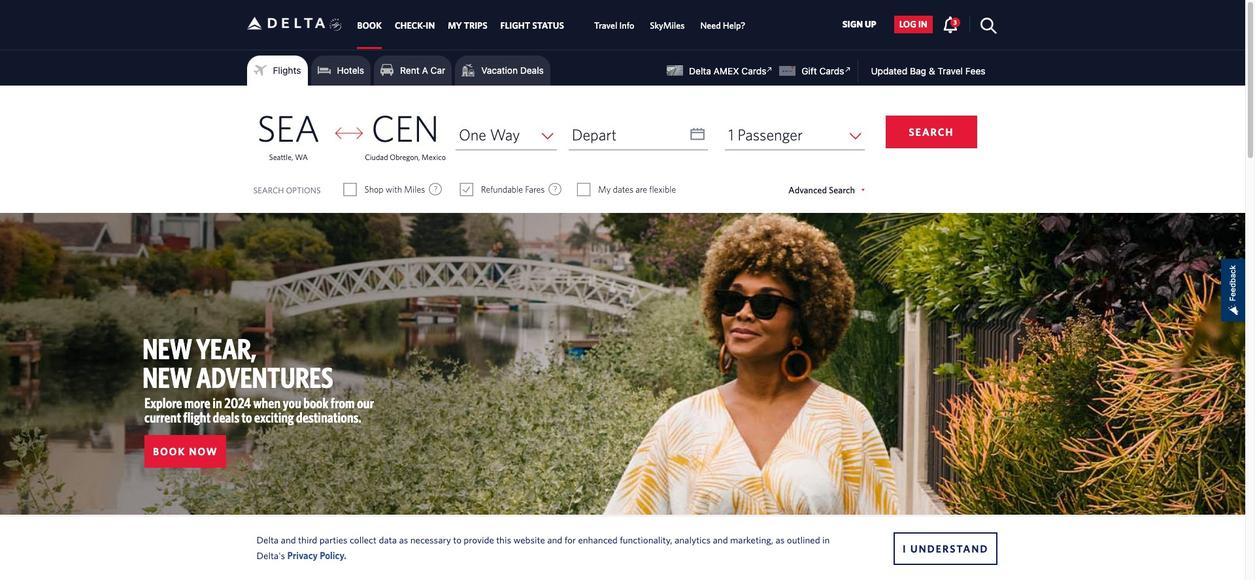 Task type: describe. For each thing, give the bounding box(es) containing it.
1 Passenger field
[[725, 120, 865, 150]]

now
[[189, 446, 218, 458]]

rent a car
[[400, 65, 445, 76]]

0 horizontal spatial travel
[[594, 20, 617, 31]]

log
[[899, 19, 916, 30]]

rent
[[400, 65, 419, 76]]

when
[[253, 395, 281, 411]]

in inside button
[[918, 19, 927, 30]]

sign up
[[842, 19, 876, 30]]

advanced search
[[788, 185, 855, 195]]

2024
[[224, 395, 251, 411]]

none text field inside book tab panel
[[568, 120, 708, 150]]

book now link
[[144, 435, 226, 468]]

check-in
[[395, 20, 435, 31]]

wa
[[295, 152, 308, 161]]

tab list containing book
[[351, 0, 753, 49]]

in inside delta and third parties collect data as necessary to provide this website and for enhanced functionality, analytics and marketing, as outlined in delta's
[[822, 534, 830, 546]]

more
[[184, 395, 210, 411]]

1
[[728, 126, 734, 144]]

skyteam image
[[329, 4, 342, 45]]

book now
[[153, 446, 218, 458]]

flights
[[273, 65, 301, 76]]

a
[[422, 65, 428, 76]]

adventures
[[196, 361, 333, 394]]

advanced
[[788, 185, 827, 195]]

analytics
[[675, 534, 711, 546]]

vacation deals link
[[462, 61, 544, 80]]

amex
[[714, 65, 739, 76]]

third
[[298, 534, 317, 546]]

1 passenger
[[728, 126, 803, 144]]

hotels link
[[317, 61, 364, 80]]

3 and from the left
[[713, 534, 728, 546]]

cards inside gift cards 'link'
[[819, 65, 844, 76]]

deals
[[213, 409, 239, 426]]

up
[[865, 19, 876, 30]]

3 link
[[942, 16, 960, 33]]

shop with miles
[[364, 184, 425, 195]]

updated bag & travel fees link
[[858, 65, 985, 76]]

skymiles link
[[650, 14, 685, 37]]

One Way field
[[456, 120, 557, 150]]

delta and third parties collect data as necessary to provide this website and for enhanced functionality, analytics and marketing, as outlined in delta's
[[257, 534, 830, 561]]

shop
[[364, 184, 384, 195]]

functionality,
[[620, 534, 672, 546]]

our
[[357, 395, 374, 411]]

gift cards
[[802, 65, 844, 76]]

cen ciudad obregon, mexico
[[365, 107, 446, 161]]

marketing,
[[730, 534, 773, 546]]

depart button
[[568, 120, 708, 150]]

check-
[[395, 20, 426, 31]]

in
[[426, 20, 435, 31]]

delta for delta and third parties collect data as necessary to provide this website and for enhanced functionality, analytics and marketing, as outlined in delta's
[[257, 534, 279, 546]]

this link opens another site in a new window that may not follow the same accessibility policies as delta air lines. image
[[842, 63, 854, 76]]

enhanced
[[578, 534, 618, 546]]

info
[[619, 20, 634, 31]]

1 as from the left
[[399, 534, 408, 546]]

search
[[829, 185, 855, 195]]

3
[[953, 18, 957, 26]]

trips
[[464, 20, 487, 31]]

search button
[[886, 116, 977, 148]]

explore
[[144, 395, 182, 411]]

to inside explore more in 2024 when you book from our current flight deals to exciting destinations.
[[242, 409, 252, 426]]

Shop with Miles checkbox
[[344, 183, 356, 196]]

i understand
[[903, 543, 989, 555]]

ciudad
[[365, 152, 388, 161]]

refundable
[[481, 184, 523, 195]]

my
[[598, 184, 611, 195]]

vacation
[[481, 65, 518, 76]]

refundable fares
[[481, 184, 545, 195]]

help?
[[723, 20, 745, 31]]

delta's
[[257, 550, 285, 561]]

1 and from the left
[[281, 534, 296, 546]]

gift
[[802, 65, 817, 76]]

bag
[[910, 65, 926, 76]]

fees
[[965, 65, 985, 76]]

2 and from the left
[[547, 534, 562, 546]]

1 horizontal spatial travel
[[938, 65, 963, 76]]

search options
[[253, 185, 321, 195]]

delta amex cards
[[689, 65, 766, 76]]

i
[[903, 543, 907, 555]]

one
[[459, 126, 486, 144]]

status
[[532, 20, 564, 31]]

obregon,
[[390, 152, 420, 161]]

provide
[[464, 534, 494, 546]]

policy.
[[320, 550, 346, 561]]

need help?
[[700, 20, 745, 31]]

book tab panel
[[0, 86, 1245, 213]]

advanced search link
[[788, 185, 865, 195]]

book link
[[357, 14, 382, 37]]



Task type: vqa. For each thing, say whether or not it's contained in the screenshot.
right 18 'link''s '18'
no



Task type: locate. For each thing, give the bounding box(es) containing it.
0 horizontal spatial as
[[399, 534, 408, 546]]

my
[[448, 20, 462, 31]]

fares
[[525, 184, 545, 195]]

delta air lines image
[[247, 3, 325, 44]]

1 cards from the left
[[742, 65, 766, 76]]

book for book now
[[153, 446, 186, 458]]

exciting
[[254, 409, 294, 426]]

travel info link
[[594, 14, 634, 37]]

0 horizontal spatial and
[[281, 534, 296, 546]]

are
[[636, 184, 647, 195]]

this link opens another site in a new window that may not follow the same accessibility policies as delta air lines. image
[[764, 63, 776, 76]]

and left the for
[[547, 534, 562, 546]]

book
[[304, 395, 328, 411]]

need help? link
[[700, 14, 745, 37]]

to left the provide
[[453, 534, 462, 546]]

1 horizontal spatial book
[[357, 20, 382, 31]]

options
[[286, 185, 321, 195]]

explore more in 2024 when you book from our current flight deals to exciting destinations.
[[144, 395, 374, 426]]

cards
[[742, 65, 766, 76], [819, 65, 844, 76]]

1 vertical spatial delta
[[257, 534, 279, 546]]

travel info
[[594, 20, 634, 31]]

cards right gift
[[819, 65, 844, 76]]

check-in link
[[395, 14, 435, 37]]

2 horizontal spatial and
[[713, 534, 728, 546]]

explore more in 2024 when you book from our current flight deals to exciting destinations. link
[[144, 395, 374, 426]]

passenger
[[738, 126, 803, 144]]

delta up delta's at left
[[257, 534, 279, 546]]

flexible
[[649, 184, 676, 195]]

in right outlined
[[822, 534, 830, 546]]

hotels
[[337, 65, 364, 76]]

delta inside delta and third parties collect data as necessary to provide this website and for enhanced functionality, analytics and marketing, as outlined in delta's
[[257, 534, 279, 546]]

sign
[[842, 19, 863, 30]]

&
[[929, 65, 935, 76]]

None text field
[[568, 120, 708, 150]]

0 horizontal spatial book
[[153, 446, 186, 458]]

one way
[[459, 126, 520, 144]]

0 vertical spatial in
[[918, 19, 927, 30]]

0 horizontal spatial search
[[253, 185, 284, 195]]

1 horizontal spatial delta
[[689, 65, 711, 76]]

delta for delta amex cards
[[689, 65, 711, 76]]

delta left amex
[[689, 65, 711, 76]]

1 vertical spatial book
[[153, 446, 186, 458]]

my dates are flexible
[[598, 184, 676, 195]]

sea
[[257, 107, 320, 149]]

2 new from the top
[[143, 361, 192, 394]]

search for search options
[[253, 185, 284, 195]]

car
[[431, 65, 445, 76]]

1 horizontal spatial cards
[[819, 65, 844, 76]]

search left options on the left of the page
[[253, 185, 284, 195]]

log in
[[899, 19, 927, 30]]

0 vertical spatial to
[[242, 409, 252, 426]]

destinations.
[[296, 409, 361, 426]]

delta amex cards link
[[667, 63, 776, 76]]

1 vertical spatial search
[[253, 185, 284, 195]]

deals
[[520, 65, 544, 76]]

need
[[700, 20, 721, 31]]

website
[[513, 534, 545, 546]]

dates
[[613, 184, 633, 195]]

travel right &
[[938, 65, 963, 76]]

updated bag & travel fees
[[871, 65, 985, 76]]

year,
[[196, 332, 256, 365]]

1 new from the top
[[143, 332, 192, 365]]

i understand button
[[894, 532, 998, 565]]

to
[[242, 409, 252, 426], [453, 534, 462, 546]]

and right analytics
[[713, 534, 728, 546]]

0 horizontal spatial to
[[242, 409, 252, 426]]

to inside delta and third parties collect data as necessary to provide this website and for enhanced functionality, analytics and marketing, as outlined in delta's
[[453, 534, 462, 546]]

in right log
[[918, 19, 927, 30]]

1 horizontal spatial and
[[547, 534, 562, 546]]

book for book
[[357, 20, 382, 31]]

2 as from the left
[[776, 534, 785, 546]]

travel left info
[[594, 20, 617, 31]]

you
[[283, 395, 301, 411]]

as left outlined
[[776, 534, 785, 546]]

this
[[496, 534, 511, 546]]

1 horizontal spatial to
[[453, 534, 462, 546]]

in inside explore more in 2024 when you book from our current flight deals to exciting destinations.
[[213, 395, 222, 411]]

1 vertical spatial to
[[453, 534, 462, 546]]

flight
[[183, 409, 211, 426]]

from
[[331, 395, 355, 411]]

gift cards link
[[779, 63, 854, 76]]

privacy policy. link
[[287, 550, 346, 561]]

as right the data
[[399, 534, 408, 546]]

collect
[[350, 534, 377, 546]]

Refundable Fares checkbox
[[461, 183, 472, 196]]

seattle,
[[269, 152, 293, 161]]

1 vertical spatial travel
[[938, 65, 963, 76]]

as
[[399, 534, 408, 546], [776, 534, 785, 546]]

mexico
[[422, 152, 446, 161]]

book right skyteam image
[[357, 20, 382, 31]]

0 horizontal spatial cards
[[742, 65, 766, 76]]

privacy policy.
[[287, 550, 346, 561]]

1 horizontal spatial search
[[909, 126, 954, 138]]

0 vertical spatial delta
[[689, 65, 711, 76]]

cards right amex
[[742, 65, 766, 76]]

in right more
[[213, 395, 222, 411]]

my trips
[[448, 20, 487, 31]]

travel
[[594, 20, 617, 31], [938, 65, 963, 76]]

way
[[490, 126, 520, 144]]

1 horizontal spatial as
[[776, 534, 785, 546]]

in
[[918, 19, 927, 30], [213, 395, 222, 411], [822, 534, 830, 546]]

0 horizontal spatial delta
[[257, 534, 279, 546]]

delta
[[689, 65, 711, 76], [257, 534, 279, 546]]

book left now
[[153, 446, 186, 458]]

new year, new adventures
[[143, 332, 333, 394]]

cards inside delta amex cards link
[[742, 65, 766, 76]]

outlined
[[787, 534, 820, 546]]

rent a car link
[[381, 61, 445, 80]]

2 horizontal spatial in
[[918, 19, 927, 30]]

1 vertical spatial in
[[213, 395, 222, 411]]

search down &
[[909, 126, 954, 138]]

0 horizontal spatial in
[[213, 395, 222, 411]]

miles
[[404, 184, 425, 195]]

depart
[[572, 126, 617, 144]]

search
[[909, 126, 954, 138], [253, 185, 284, 195]]

0 vertical spatial book
[[357, 20, 382, 31]]

parties
[[319, 534, 348, 546]]

tab list
[[351, 0, 753, 49]]

flights link
[[253, 61, 301, 80]]

to right deals
[[242, 409, 252, 426]]

search for search
[[909, 126, 954, 138]]

sea seattle, wa
[[257, 107, 320, 161]]

0 vertical spatial travel
[[594, 20, 617, 31]]

My dates are flexible checkbox
[[578, 183, 590, 196]]

vacation deals
[[481, 65, 544, 76]]

new
[[143, 332, 192, 365], [143, 361, 192, 394]]

1 horizontal spatial in
[[822, 534, 830, 546]]

search inside button
[[909, 126, 954, 138]]

flight status
[[500, 20, 564, 31]]

flight status link
[[500, 14, 564, 37]]

2 vertical spatial in
[[822, 534, 830, 546]]

0 vertical spatial search
[[909, 126, 954, 138]]

and left the third
[[281, 534, 296, 546]]

book
[[357, 20, 382, 31], [153, 446, 186, 458]]

my trips link
[[448, 14, 487, 37]]

2 cards from the left
[[819, 65, 844, 76]]



